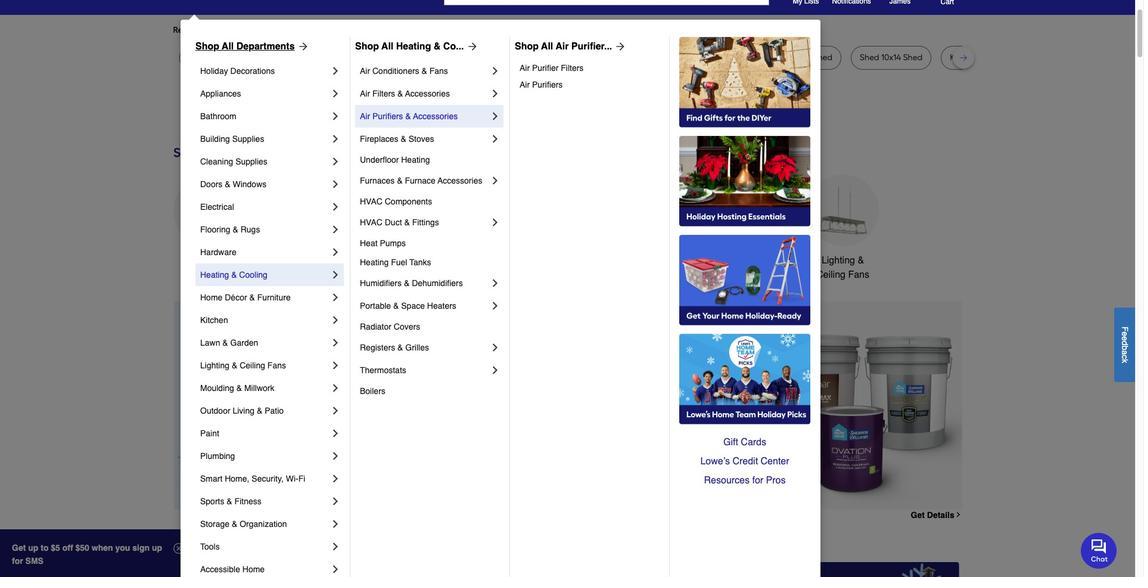 Task type: locate. For each thing, give the bounding box(es) containing it.
space
[[401, 301, 425, 311]]

kitchen up "dehumidifiers"
[[447, 255, 478, 266]]

up right sign
[[152, 543, 162, 553]]

kitchen inside 'button'
[[447, 255, 478, 266]]

2 up from the left
[[152, 543, 162, 553]]

1 vertical spatial supplies
[[236, 157, 268, 166]]

chevron right image for sports & fitness
[[330, 495, 342, 507]]

smart for smart home, security, wi-fi
[[200, 474, 223, 483]]

heating fuel tanks
[[360, 258, 431, 267]]

lowe's credit center link
[[680, 452, 811, 471]]

boilers link
[[360, 382, 501, 401]]

1 vertical spatial decorations
[[365, 269, 416, 280]]

2 horizontal spatial fans
[[849, 269, 870, 280]]

air for air conditioners & fans
[[360, 66, 370, 76]]

hvac up "heat"
[[360, 218, 383, 227]]

you inside more suggestions for you link
[[388, 25, 402, 35]]

fans for lighting & ceiling fans link
[[268, 361, 286, 370]]

1 vertical spatial accessories
[[413, 111, 458, 121]]

1 horizontal spatial bathroom
[[641, 255, 683, 266]]

chevron right image
[[330, 88, 342, 100], [489, 88, 501, 100], [330, 110, 342, 122], [489, 110, 501, 122], [489, 133, 501, 145], [489, 175, 501, 187], [330, 201, 342, 213], [489, 277, 501, 289], [330, 292, 342, 303], [489, 300, 501, 312], [330, 314, 342, 326], [330, 337, 342, 349], [330, 382, 342, 394], [330, 450, 342, 462], [955, 511, 962, 519], [330, 518, 342, 530]]

0 vertical spatial purifiers
[[532, 80, 563, 89]]

chevron right image for furnaces & furnace accessories
[[489, 175, 501, 187]]

lowe's home team holiday picks. image
[[680, 334, 811, 424]]

arrow right image inside shop all departments "link"
[[295, 41, 309, 52]]

shop inside shop all heating & co... link
[[355, 41, 379, 52]]

0 vertical spatial decorations
[[230, 66, 275, 76]]

0 vertical spatial tools
[[288, 255, 311, 266]]

1 vertical spatial bathroom
[[641, 255, 683, 266]]

air for air purifiers
[[520, 80, 530, 89]]

storage
[[200, 519, 230, 529]]

hvac duct & fittings
[[360, 218, 439, 227]]

chevron right image for thermostats
[[489, 364, 501, 376]]

lighting & ceiling fans
[[817, 255, 870, 280], [200, 361, 286, 370]]

e up 'b'
[[1121, 336, 1130, 341]]

1 vertical spatial purifiers
[[373, 111, 403, 121]]

1 vertical spatial kitchen
[[200, 315, 228, 325]]

get up sms in the bottom of the page
[[12, 543, 26, 553]]

0 vertical spatial filters
[[561, 63, 584, 73]]

cleaning supplies link
[[200, 150, 330, 173]]

lawn & garden link
[[200, 331, 330, 354]]

25 days of deals. don't miss deals every day. same-day delivery on in-stock orders placed by 2 p m. image
[[173, 301, 366, 510]]

1 vertical spatial get
[[12, 543, 26, 553]]

shed left outdoor at the top right
[[701, 52, 720, 63]]

heating up air conditioners & fans
[[396, 41, 431, 52]]

boilers
[[360, 386, 386, 396]]

shed outdoor storage
[[701, 52, 786, 63]]

0 vertical spatial smart
[[726, 255, 751, 266]]

you up shop all heating & co...
[[388, 25, 402, 35]]

more left suggestions
[[305, 25, 325, 35]]

home inside accessible home link
[[242, 565, 265, 574]]

1 shed from the left
[[701, 52, 720, 63]]

get inside get up to $5 off $50 when you sign up for sms
[[12, 543, 26, 553]]

1 vertical spatial appliances
[[186, 255, 232, 266]]

get your home holiday-ready. image
[[680, 235, 811, 325]]

1 horizontal spatial filters
[[561, 63, 584, 73]]

air
[[556, 41, 569, 52], [520, 63, 530, 73], [360, 66, 370, 76], [520, 80, 530, 89], [360, 89, 370, 98], [360, 111, 370, 121]]

all up purifier at the top of the page
[[541, 41, 553, 52]]

chevron right image for plumbing
[[330, 450, 342, 462]]

bathroom
[[200, 111, 236, 121], [641, 255, 683, 266]]

shop down recommended
[[196, 41, 219, 52]]

smart inside the smart home button
[[726, 255, 751, 266]]

hvac for hvac components
[[360, 197, 383, 206]]

arrow right image inside shop all heating & co... link
[[464, 41, 478, 52]]

1 up from the left
[[28, 543, 38, 553]]

more inside recommended searches for you heading
[[305, 25, 325, 35]]

supplies inside 'cleaning supplies' "link"
[[236, 157, 268, 166]]

sports
[[200, 497, 224, 506]]

0 vertical spatial kitchen
[[447, 255, 478, 266]]

purifiers up the fireplaces
[[373, 111, 403, 121]]

1 all from the left
[[222, 41, 234, 52]]

arrow right image
[[295, 41, 309, 52], [612, 41, 627, 52]]

0 horizontal spatial arrow right image
[[295, 41, 309, 52]]

0 vertical spatial arrow right image
[[464, 41, 478, 52]]

appliances up heating & cooling
[[186, 255, 232, 266]]

you
[[115, 543, 130, 553]]

board
[[650, 52, 673, 63]]

registers
[[360, 343, 395, 352]]

1 horizontal spatial decorations
[[365, 269, 416, 280]]

1 e from the top
[[1121, 331, 1130, 336]]

smart inside smart home, security, wi-fi link
[[200, 474, 223, 483]]

radiator
[[360, 322, 392, 331]]

purifiers down purifier at the top of the page
[[532, 80, 563, 89]]

chevron right image for electrical
[[330, 201, 342, 213]]

moulding & millwork
[[200, 383, 275, 393]]

shed for shed 10x14 shed
[[860, 52, 880, 63]]

2 shop from the left
[[355, 41, 379, 52]]

shed
[[701, 52, 720, 63], [813, 52, 833, 63], [860, 52, 880, 63], [903, 52, 923, 63]]

supplies up cleaning supplies
[[232, 134, 264, 144]]

1 vertical spatial lighting
[[200, 361, 230, 370]]

0 vertical spatial appliances
[[200, 89, 241, 98]]

1 hvac from the top
[[360, 197, 383, 206]]

shed left the "10x14"
[[860, 52, 880, 63]]

chevron right image for moulding & millwork
[[330, 382, 342, 394]]

home inside the smart home button
[[754, 255, 779, 266]]

0 horizontal spatial smart
[[200, 474, 223, 483]]

supplies inside building supplies link
[[232, 134, 264, 144]]

all up the conditioners
[[382, 41, 394, 52]]

0 vertical spatial lighting & ceiling fans
[[817, 255, 870, 280]]

0 vertical spatial ceiling
[[817, 269, 846, 280]]

f
[[1121, 326, 1130, 331]]

air purifier filters link
[[520, 60, 661, 76]]

2 hvac from the top
[[360, 218, 383, 227]]

hardie board
[[623, 52, 673, 63]]

chevron right image
[[330, 65, 342, 77], [489, 65, 501, 77], [330, 133, 342, 145], [330, 156, 342, 168], [330, 178, 342, 190], [489, 216, 501, 228], [330, 224, 342, 235], [330, 246, 342, 258], [330, 269, 342, 281], [489, 342, 501, 353], [330, 359, 342, 371], [489, 364, 501, 376], [330, 405, 342, 417], [330, 427, 342, 439], [330, 473, 342, 485], [330, 495, 342, 507], [330, 541, 342, 553], [330, 563, 342, 575]]

2 all from the left
[[382, 41, 394, 52]]

0 horizontal spatial arrow right image
[[464, 41, 478, 52]]

1 arrow right image from the left
[[295, 41, 309, 52]]

2 horizontal spatial shop
[[515, 41, 539, 52]]

1 vertical spatial filters
[[373, 89, 395, 98]]

kitchen for kitchen
[[200, 315, 228, 325]]

chevron right image for outdoor living & patio
[[330, 405, 342, 417]]

2 vertical spatial home
[[242, 565, 265, 574]]

chevron right image for building supplies
[[330, 133, 342, 145]]

1 you from the left
[[282, 25, 296, 35]]

flooring & rugs
[[200, 225, 260, 234]]

you
[[282, 25, 296, 35], [388, 25, 402, 35]]

chevron right image for humidifiers & dehumidifiers
[[489, 277, 501, 289]]

1 vertical spatial tools
[[200, 542, 220, 551]]

more for more great deals
[[173, 531, 213, 550]]

all inside "link"
[[222, 41, 234, 52]]

purifiers for air purifiers & accessories
[[373, 111, 403, 121]]

more great deals
[[173, 531, 310, 550]]

get
[[911, 510, 925, 520], [12, 543, 26, 553]]

accessories up 'air purifiers & accessories' link at the left of page
[[405, 89, 450, 98]]

storage
[[756, 52, 786, 63]]

0 vertical spatial fans
[[430, 66, 448, 76]]

1 vertical spatial more
[[173, 531, 213, 550]]

chevron right image for portable & space heaters
[[489, 300, 501, 312]]

filters down the conditioners
[[373, 89, 395, 98]]

2 you from the left
[[388, 25, 402, 35]]

chevron right image for flooring & rugs
[[330, 224, 342, 235]]

0 vertical spatial accessories
[[405, 89, 450, 98]]

1 vertical spatial home
[[200, 293, 223, 302]]

recommended searches for you
[[173, 25, 296, 35]]

accessories up fireplaces & stoves link
[[413, 111, 458, 121]]

1 horizontal spatial shop
[[355, 41, 379, 52]]

for inside get up to $5 off $50 when you sign up for sms
[[12, 556, 23, 566]]

0 vertical spatial get
[[911, 510, 925, 520]]

tools
[[288, 255, 311, 266], [200, 542, 220, 551]]

air purifiers link
[[520, 76, 661, 93]]

1 horizontal spatial more
[[305, 25, 325, 35]]

chevron right image for lighting & ceiling fans
[[330, 359, 342, 371]]

1 shop from the left
[[196, 41, 219, 52]]

cooling
[[239, 270, 268, 280]]

humidifiers
[[360, 278, 402, 288]]

shop inside "shop all air purifier..." link
[[515, 41, 539, 52]]

more suggestions for you
[[305, 25, 402, 35]]

up
[[28, 543, 38, 553], [152, 543, 162, 553]]

you for recommended searches for you
[[282, 25, 296, 35]]

0 vertical spatial lighting
[[822, 255, 855, 266]]

windows
[[233, 179, 267, 189]]

1 horizontal spatial get
[[911, 510, 925, 520]]

e up "d" at right bottom
[[1121, 331, 1130, 336]]

shop down more suggestions for you link
[[355, 41, 379, 52]]

heating inside "heating fuel tanks" link
[[360, 258, 389, 267]]

0 horizontal spatial kitchen
[[200, 315, 228, 325]]

for right suggestions
[[375, 25, 386, 35]]

tanks
[[410, 258, 431, 267]]

more down storage
[[173, 531, 213, 550]]

0 horizontal spatial fans
[[268, 361, 286, 370]]

hvac inside hvac components link
[[360, 197, 383, 206]]

1 vertical spatial lighting & ceiling fans
[[200, 361, 286, 370]]

shed right the "10x14"
[[903, 52, 923, 63]]

4 shed from the left
[[903, 52, 923, 63]]

departments
[[236, 41, 295, 52]]

shed right storage
[[813, 52, 833, 63]]

moulding
[[200, 383, 234, 393]]

2 horizontal spatial all
[[541, 41, 553, 52]]

shop inside shop all departments "link"
[[196, 41, 219, 52]]

appliances inside button
[[186, 255, 232, 266]]

arrow right image
[[464, 41, 478, 52], [940, 405, 952, 417]]

shop all departments link
[[196, 39, 309, 54]]

purifier
[[532, 63, 559, 73]]

1 vertical spatial hvac
[[360, 218, 383, 227]]

arrow right image up holiday decorations link
[[295, 41, 309, 52]]

chevron right image for lawn & garden
[[330, 337, 342, 349]]

chevron right image for hvac duct & fittings
[[489, 216, 501, 228]]

0 horizontal spatial all
[[222, 41, 234, 52]]

kitchen up 'lawn'
[[200, 315, 228, 325]]

decorations for christmas
[[365, 269, 416, 280]]

more for more suggestions for you
[[305, 25, 325, 35]]

Search Query text field
[[445, 0, 715, 5]]

1 horizontal spatial kitchen
[[447, 255, 478, 266]]

1 vertical spatial arrow right image
[[940, 405, 952, 417]]

1 horizontal spatial purifiers
[[532, 80, 563, 89]]

for left sms in the bottom of the page
[[12, 556, 23, 566]]

lawn
[[200, 338, 220, 348]]

1 horizontal spatial lighting & ceiling fans
[[817, 255, 870, 280]]

accessories for air purifiers & accessories
[[413, 111, 458, 121]]

0 horizontal spatial lighting
[[200, 361, 230, 370]]

0 horizontal spatial get
[[12, 543, 26, 553]]

0 vertical spatial home
[[754, 255, 779, 266]]

2 shed from the left
[[813, 52, 833, 63]]

d
[[1121, 341, 1130, 345]]

shop 25 days of deals by category image
[[173, 142, 962, 162]]

decorations inside "button"
[[365, 269, 416, 280]]

1 horizontal spatial lighting
[[822, 255, 855, 266]]

doors & windows
[[200, 179, 267, 189]]

0 horizontal spatial shop
[[196, 41, 219, 52]]

filters inside air purifier filters link
[[561, 63, 584, 73]]

fans for air conditioners & fans link
[[430, 66, 448, 76]]

0 horizontal spatial home
[[200, 293, 223, 302]]

tools up furniture
[[288, 255, 311, 266]]

chevron right image for appliances
[[330, 88, 342, 100]]

1 vertical spatial smart
[[200, 474, 223, 483]]

fans inside button
[[849, 269, 870, 280]]

chevron right image inside get details link
[[955, 511, 962, 519]]

1 horizontal spatial ceiling
[[817, 269, 846, 280]]

0 horizontal spatial decorations
[[230, 66, 275, 76]]

2 horizontal spatial home
[[754, 255, 779, 266]]

hvac down furnaces
[[360, 197, 383, 206]]

0 horizontal spatial you
[[282, 25, 296, 35]]

heating up furnace
[[401, 155, 430, 165]]

filters
[[561, 63, 584, 73], [373, 89, 395, 98]]

0 horizontal spatial up
[[28, 543, 38, 553]]

all down recommended searches for you
[[222, 41, 234, 52]]

chevron right image for kitchen
[[330, 314, 342, 326]]

supplies up windows
[[236, 157, 268, 166]]

tools down storage
[[200, 542, 220, 551]]

filters inside 'air filters & accessories' link
[[373, 89, 395, 98]]

shop for shop all heating & co...
[[355, 41, 379, 52]]

filters down quikrete
[[561, 63, 584, 73]]

shed for shed outdoor storage
[[701, 52, 720, 63]]

3 all from the left
[[541, 41, 553, 52]]

hvac inside hvac duct & fittings link
[[360, 218, 383, 227]]

duct
[[385, 218, 402, 227]]

0 vertical spatial more
[[305, 25, 325, 35]]

more
[[305, 25, 325, 35], [173, 531, 213, 550]]

you up departments at the top of the page
[[282, 25, 296, 35]]

for left pros
[[753, 475, 764, 486]]

arrow right image up air purifier filters link
[[612, 41, 627, 52]]

1 horizontal spatial tools
[[288, 255, 311, 266]]

up to 25 percent off select small appliances. image
[[443, 562, 692, 577]]

shop all departments
[[196, 41, 295, 52]]

suggestions
[[326, 25, 373, 35]]

1 vertical spatial fans
[[849, 269, 870, 280]]

shop for shop all departments
[[196, 41, 219, 52]]

0 vertical spatial hvac
[[360, 197, 383, 206]]

0 horizontal spatial bathroom
[[200, 111, 236, 121]]

1 vertical spatial ceiling
[[240, 361, 265, 370]]

arrow right image inside "shop all air purifier..." link
[[612, 41, 627, 52]]

great
[[218, 531, 261, 550]]

chevron right image for air filters & accessories
[[489, 88, 501, 100]]

0 horizontal spatial more
[[173, 531, 213, 550]]

air purifiers & accessories link
[[360, 105, 489, 128]]

heating down hardware
[[200, 270, 229, 280]]

get up to $5 off $50 when you sign up for sms
[[12, 543, 162, 566]]

1 horizontal spatial you
[[388, 25, 402, 35]]

shop up toilet
[[515, 41, 539, 52]]

chevron right image for heating & cooling
[[330, 269, 342, 281]]

1 horizontal spatial arrow right image
[[612, 41, 627, 52]]

lowe's credit center
[[701, 456, 790, 467]]

1 horizontal spatial smart
[[726, 255, 751, 266]]

0 horizontal spatial filters
[[373, 89, 395, 98]]

organization
[[240, 519, 287, 529]]

home,
[[225, 474, 249, 483]]

None search field
[[444, 0, 770, 16]]

electrical link
[[200, 196, 330, 218]]

1 horizontal spatial fans
[[430, 66, 448, 76]]

for
[[269, 25, 280, 35], [375, 25, 386, 35], [753, 475, 764, 486], [12, 556, 23, 566]]

get for get up to $5 off $50 when you sign up for sms
[[12, 543, 26, 553]]

3 shop from the left
[[515, 41, 539, 52]]

get left details
[[911, 510, 925, 520]]

decorations down heating fuel tanks
[[365, 269, 416, 280]]

tools inside button
[[288, 255, 311, 266]]

1 horizontal spatial all
[[382, 41, 394, 52]]

home décor & furniture link
[[200, 286, 330, 309]]

0 horizontal spatial purifiers
[[373, 111, 403, 121]]

up left to
[[28, 543, 38, 553]]

0 horizontal spatial tools
[[200, 542, 220, 551]]

heating down "heat"
[[360, 258, 389, 267]]

appliances button
[[173, 175, 245, 268]]

shop for shop all air purifier...
[[515, 41, 539, 52]]

2 vertical spatial accessories
[[438, 176, 483, 185]]

lighting & ceiling fans link
[[200, 354, 330, 377]]

3 shed from the left
[[860, 52, 880, 63]]

shop all air purifier...
[[515, 41, 612, 52]]

1 horizontal spatial home
[[242, 565, 265, 574]]

2 arrow right image from the left
[[612, 41, 627, 52]]

chevron right image for smart home, security, wi-fi
[[330, 473, 342, 485]]

appliances down the "holiday"
[[200, 89, 241, 98]]

air for air purifier filters
[[520, 63, 530, 73]]

holiday
[[200, 66, 228, 76]]

supplies
[[232, 134, 264, 144], [236, 157, 268, 166]]

deals
[[266, 531, 310, 550]]

quikrete
[[563, 52, 596, 63]]

purifiers
[[532, 80, 563, 89], [373, 111, 403, 121]]

heating inside heating & cooling link
[[200, 270, 229, 280]]

electrical
[[200, 202, 234, 212]]

shop all air purifier... link
[[515, 39, 627, 54]]

stoves
[[409, 134, 434, 144]]

rugs
[[241, 225, 260, 234]]

kitchen for kitchen faucets
[[447, 255, 478, 266]]

accessories down underfloor heating link
[[438, 176, 483, 185]]

decorations down shop all departments "link"
[[230, 66, 275, 76]]

pros
[[766, 475, 786, 486]]

ceiling
[[817, 269, 846, 280], [240, 361, 265, 370]]

2 vertical spatial fans
[[268, 361, 286, 370]]

0 vertical spatial supplies
[[232, 134, 264, 144]]

1 horizontal spatial up
[[152, 543, 162, 553]]

fitness
[[235, 497, 262, 506]]



Task type: describe. For each thing, give the bounding box(es) containing it.
bathroom link
[[200, 105, 330, 128]]

find gifts for the diyer. image
[[680, 37, 811, 128]]

chevron right image for fireplaces & stoves
[[489, 133, 501, 145]]

ceiling inside lighting & ceiling fans
[[817, 269, 846, 280]]

details
[[927, 510, 955, 520]]

co...
[[443, 41, 464, 52]]

up to 35 percent off select grills and accessories. image
[[711, 562, 960, 577]]

home for smart home
[[754, 255, 779, 266]]

scroll to item #2 image
[[641, 488, 670, 493]]

accessible
[[200, 565, 240, 574]]

fittings
[[412, 218, 439, 227]]

purifier...
[[572, 41, 612, 52]]

air for air filters & accessories
[[360, 89, 370, 98]]

outdoor
[[722, 52, 754, 63]]

security,
[[252, 474, 284, 483]]

2 e from the top
[[1121, 336, 1130, 341]]

resources for pros
[[704, 475, 786, 486]]

accessible home
[[200, 565, 265, 574]]

flooring & rugs link
[[200, 218, 330, 241]]

air conditioners & fans
[[360, 66, 448, 76]]

christmas
[[369, 255, 412, 266]]

you for more suggestions for you
[[388, 25, 402, 35]]

chevron right image for air purifiers & accessories
[[489, 110, 501, 122]]

plumbing
[[200, 451, 235, 461]]

home for accessible home
[[242, 565, 265, 574]]

air for air purifiers & accessories
[[360, 111, 370, 121]]

for up departments at the top of the page
[[269, 25, 280, 35]]

1 horizontal spatial arrow right image
[[940, 405, 952, 417]]

shop all heating & co...
[[355, 41, 464, 52]]

chevron right image for hardware
[[330, 246, 342, 258]]

to
[[41, 543, 49, 553]]

recommended searches for you heading
[[173, 24, 962, 36]]

decorations for holiday
[[230, 66, 275, 76]]

accessories for air filters & accessories
[[405, 89, 450, 98]]

off
[[62, 543, 73, 553]]

chevron right image for holiday decorations
[[330, 65, 342, 77]]

hardie
[[623, 52, 648, 63]]

heat pumps
[[360, 238, 406, 248]]

chevron right image for doors & windows
[[330, 178, 342, 190]]

furnaces & furnace accessories
[[360, 176, 483, 185]]

when
[[92, 543, 113, 553]]

sign
[[132, 543, 150, 553]]

shop all heating & co... link
[[355, 39, 478, 54]]

tools button
[[264, 175, 335, 268]]

plumbing link
[[200, 445, 330, 467]]

hvac duct & fittings link
[[360, 211, 489, 234]]

chevron right image for storage & organization
[[330, 518, 342, 530]]

chevron right image for bathroom
[[330, 110, 342, 122]]

heating inside underfloor heating link
[[401, 155, 430, 165]]

chevron right image for cleaning supplies
[[330, 156, 342, 168]]

credit
[[733, 456, 758, 467]]

0 horizontal spatial lighting & ceiling fans
[[200, 361, 286, 370]]

lighting inside button
[[822, 255, 855, 266]]

moulding & millwork link
[[200, 377, 330, 399]]

covers
[[394, 322, 420, 331]]

purifiers for air purifiers
[[532, 80, 563, 89]]

toilet
[[516, 52, 536, 63]]

chevron right image for home décor & furniture
[[330, 292, 342, 303]]

all for heating
[[382, 41, 394, 52]]

accessories for furnaces & furnace accessories
[[438, 176, 483, 185]]

home décor & furniture
[[200, 293, 291, 302]]

scroll to item #3 image
[[670, 488, 699, 493]]

chevron right image for accessible home
[[330, 563, 342, 575]]

kobalt
[[950, 52, 975, 63]]

humidifiers & dehumidifiers
[[360, 278, 463, 288]]

air conditioners & fans link
[[360, 60, 489, 82]]

bathroom inside button
[[641, 255, 683, 266]]

get for get details
[[911, 510, 925, 520]]

building
[[200, 134, 230, 144]]

heat
[[360, 238, 378, 248]]

supplies for cleaning supplies
[[236, 157, 268, 166]]

fireplaces
[[360, 134, 399, 144]]

sms
[[25, 556, 43, 566]]

lowe's wishes you and your family a happy hanukkah. image
[[173, 101, 962, 131]]

smart home button
[[717, 175, 788, 268]]

lighting & ceiling fans button
[[807, 175, 879, 282]]

radiator covers
[[360, 322, 420, 331]]

resources for pros link
[[680, 471, 811, 490]]

furnace
[[405, 176, 436, 185]]

thermostats
[[360, 365, 406, 375]]

chevron right image for registers & grilles
[[489, 342, 501, 353]]

holiday hosting essentials. image
[[680, 136, 811, 227]]

furnaces
[[360, 176, 395, 185]]

hvac components link
[[360, 192, 501, 211]]

all for air
[[541, 41, 553, 52]]

kitchen faucets
[[447, 255, 515, 266]]

heating fuel tanks link
[[360, 253, 501, 272]]

faucets
[[481, 255, 515, 266]]

dehumidifiers
[[412, 278, 463, 288]]

& inside button
[[858, 255, 864, 266]]

$5
[[51, 543, 60, 553]]

arrow right image for shop all air purifier...
[[612, 41, 627, 52]]

chevron right image for air conditioners & fans
[[489, 65, 501, 77]]

hvac components
[[360, 197, 432, 206]]

décor
[[225, 293, 247, 302]]

0 horizontal spatial ceiling
[[240, 361, 265, 370]]

garden
[[230, 338, 258, 348]]

air filters & accessories
[[360, 89, 450, 98]]

outdoor living & patio
[[200, 406, 284, 415]]

millwork
[[244, 383, 275, 393]]

searches
[[232, 25, 267, 35]]

chat invite button image
[[1081, 532, 1118, 568]]

f e e d b a c k
[[1121, 326, 1130, 363]]

humidifiers & dehumidifiers link
[[360, 272, 489, 294]]

tools link
[[200, 535, 330, 558]]

building supplies link
[[200, 128, 330, 150]]

$50
[[75, 543, 89, 553]]

arrow right image for shop all departments
[[295, 41, 309, 52]]

holiday decorations link
[[200, 60, 330, 82]]

lawn & garden
[[200, 338, 258, 348]]

get details link
[[911, 510, 962, 520]]

outdoor
[[200, 406, 230, 415]]

0 vertical spatial bathroom
[[200, 111, 236, 121]]

all for departments
[[222, 41, 234, 52]]

heating & cooling
[[200, 270, 268, 280]]

fi
[[298, 474, 305, 483]]

grilles
[[405, 343, 429, 352]]

registers & grilles link
[[360, 336, 489, 359]]

christmas decorations
[[365, 255, 416, 280]]

conditioners
[[373, 66, 419, 76]]

components
[[385, 197, 432, 206]]

hvac for hvac duct & fittings
[[360, 218, 383, 227]]

registers & grilles
[[360, 343, 429, 352]]

hardware
[[200, 247, 236, 257]]

a
[[1121, 350, 1130, 355]]

outdoor living & patio link
[[200, 399, 330, 422]]

home inside home décor & furniture link
[[200, 293, 223, 302]]

storage & organization
[[200, 519, 287, 529]]

portable & space heaters link
[[360, 294, 489, 317]]

get up to 2 free select tools or batteries when you buy 1 with select purchases. image
[[176, 562, 424, 577]]

free same-day delivery when you order 1 gallon or more of paint by 2 p m. image
[[385, 301, 962, 510]]

chevron right image for paint
[[330, 427, 342, 439]]

supplies for building supplies
[[232, 134, 264, 144]]

get details
[[911, 510, 955, 520]]

shed for shed
[[813, 52, 833, 63]]

lighting & ceiling fans inside button
[[817, 255, 870, 280]]

air purifiers
[[520, 80, 563, 89]]

chevron right image for tools
[[330, 541, 342, 553]]

heating inside shop all heating & co... link
[[396, 41, 431, 52]]

smart for smart home
[[726, 255, 751, 266]]



Task type: vqa. For each thing, say whether or not it's contained in the screenshot.
accessories
yes



